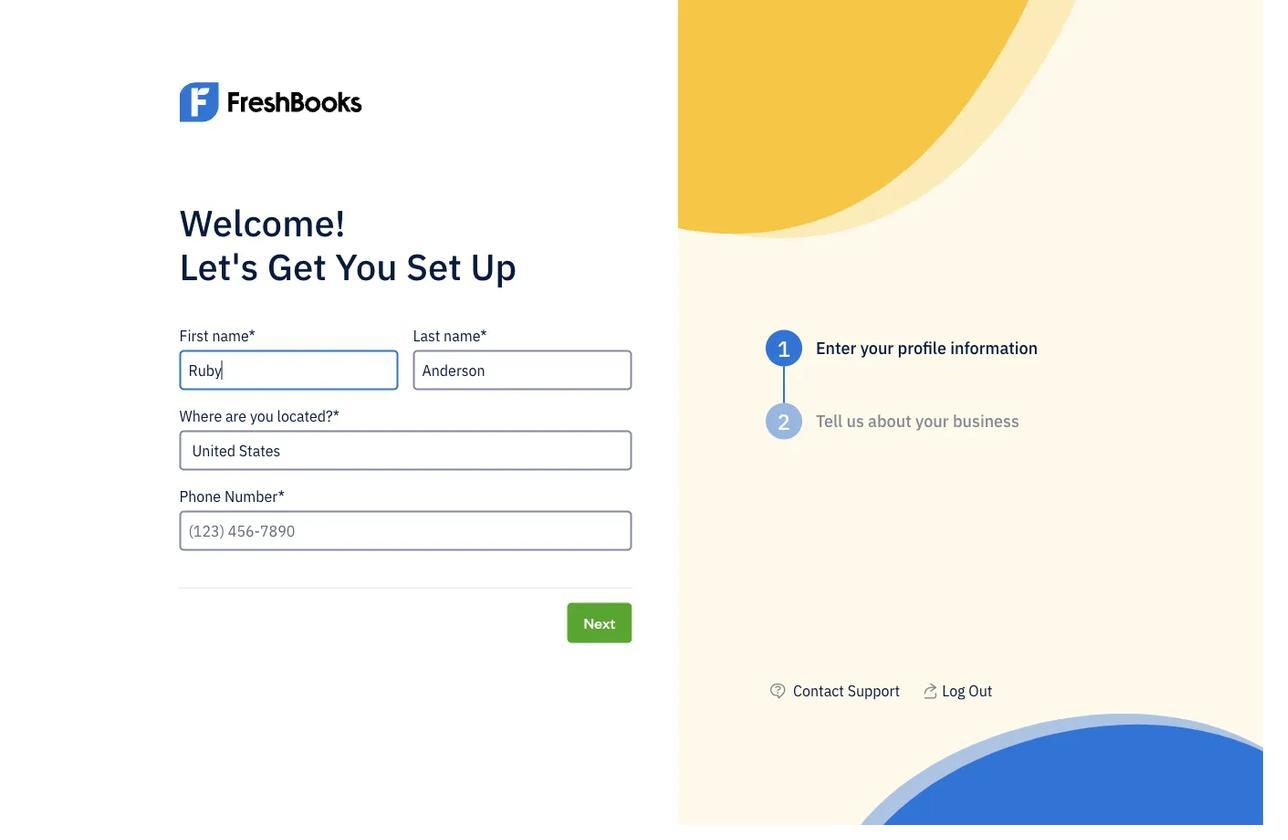 Task type: vqa. For each thing, say whether or not it's contained in the screenshot.
rightmost NAME
yes



Task type: locate. For each thing, give the bounding box(es) containing it.
first name *
[[179, 326, 255, 345]]

0 vertical spatial your
[[861, 337, 894, 359]]

first
[[179, 326, 209, 345]]

you
[[250, 406, 274, 426]]

next
[[584, 613, 616, 633]]

1 horizontal spatial your
[[916, 410, 949, 432]]

your right enter
[[861, 337, 894, 359]]

2 name from the left
[[444, 326, 480, 345]]

name for last name
[[444, 326, 480, 345]]

name right last
[[444, 326, 480, 345]]

* for phone number *
[[278, 487, 285, 506]]

welcome! let's get you set up
[[179, 199, 517, 290]]

name for first name
[[212, 326, 249, 345]]

(123) 456-7890 text field
[[179, 511, 632, 551]]

about
[[868, 410, 912, 432]]

profile
[[898, 337, 947, 359]]

0 horizontal spatial your
[[861, 337, 894, 359]]

None text field
[[179, 350, 399, 390]]

1 horizontal spatial name
[[444, 326, 480, 345]]

your
[[861, 337, 894, 359], [916, 410, 949, 432]]

log out button
[[922, 680, 993, 702]]

enter your profile information
[[816, 337, 1038, 359]]

phone
[[179, 487, 221, 506]]

0 horizontal spatial name
[[212, 326, 249, 345]]

None text field
[[413, 350, 632, 390]]

support
[[848, 681, 900, 700]]

logout image
[[922, 680, 939, 702]]

Country text field
[[181, 432, 630, 469]]

number
[[225, 487, 278, 506]]

contact
[[793, 681, 844, 700]]

get
[[267, 243, 327, 290]]

contact support link
[[793, 681, 900, 700]]

freshbooks logo image
[[179, 55, 362, 149]]

* right first
[[249, 326, 255, 345]]

support image
[[766, 680, 790, 702]]

* right last
[[480, 326, 487, 345]]

enter
[[816, 337, 857, 359]]

your right about
[[916, 410, 949, 432]]

* for last name *
[[480, 326, 487, 345]]

log
[[943, 681, 966, 700]]

1 vertical spatial your
[[916, 410, 949, 432]]

name
[[212, 326, 249, 345], [444, 326, 480, 345]]

last name *
[[413, 326, 487, 345]]

welcome!
[[179, 199, 346, 246]]

* right the phone
[[278, 487, 285, 506]]

*
[[249, 326, 255, 345], [480, 326, 487, 345], [333, 406, 340, 426], [278, 487, 285, 506]]

* right you on the left of the page
[[333, 406, 340, 426]]

1 name from the left
[[212, 326, 249, 345]]

name right first
[[212, 326, 249, 345]]



Task type: describe. For each thing, give the bounding box(es) containing it.
you
[[335, 243, 398, 290]]

next button
[[567, 603, 632, 643]]

set
[[406, 243, 462, 290]]

tell us about your business
[[816, 410, 1020, 432]]

business
[[953, 410, 1020, 432]]

last
[[413, 326, 440, 345]]

up
[[470, 243, 517, 290]]

where
[[179, 406, 222, 426]]

let's
[[179, 243, 259, 290]]

* for first name *
[[249, 326, 255, 345]]

contact support
[[793, 681, 900, 700]]

where are you located? *
[[179, 406, 340, 426]]

tell
[[816, 410, 843, 432]]

phone number *
[[179, 487, 285, 506]]

information
[[951, 337, 1038, 359]]

are
[[225, 406, 247, 426]]

located?
[[277, 406, 333, 426]]

log out
[[943, 681, 993, 700]]

us
[[847, 410, 864, 432]]

out
[[969, 681, 993, 700]]



